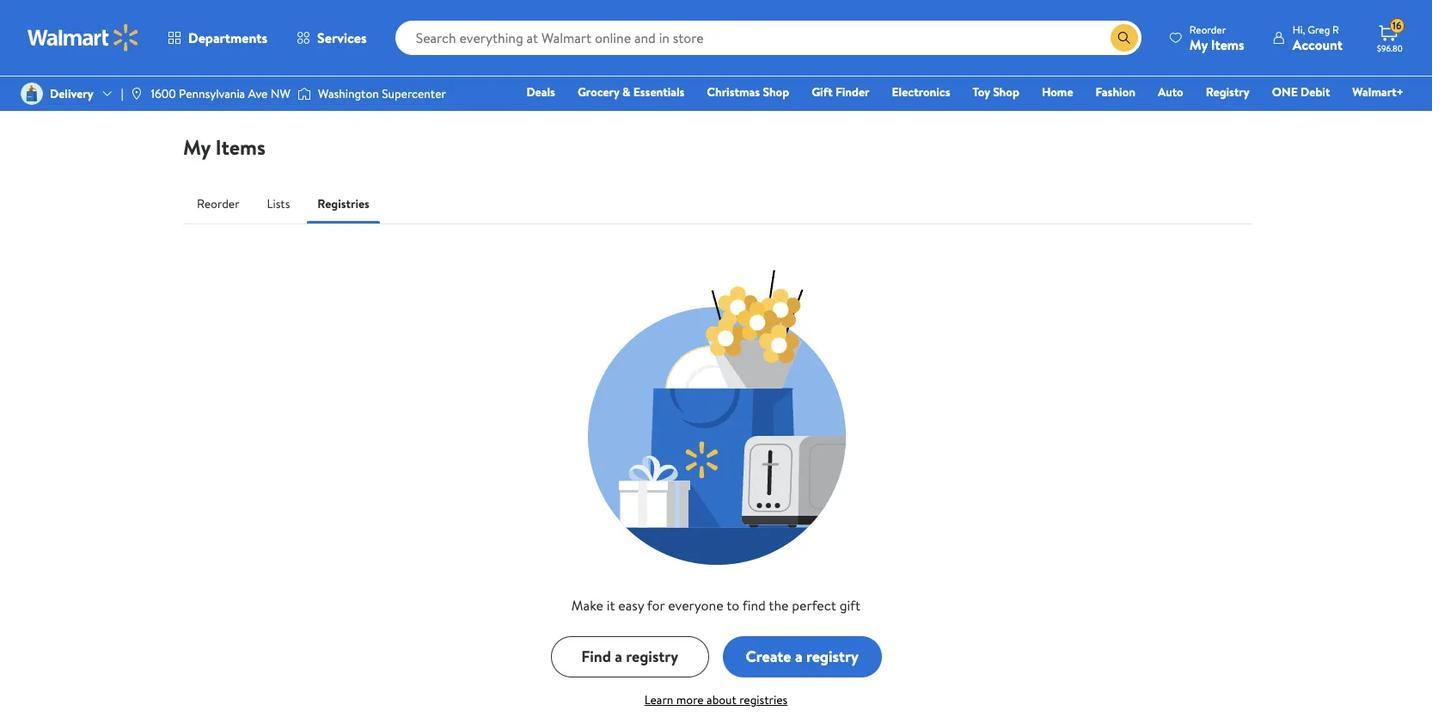 Task type: describe. For each thing, give the bounding box(es) containing it.
shop for christmas shop
[[763, 83, 789, 101]]

hi, greg r account
[[1293, 22, 1343, 54]]

registry for find a registry
[[626, 645, 679, 667]]

reorder for reorder
[[197, 195, 240, 212]]

delivery
[[50, 85, 93, 102]]

nw
[[271, 85, 291, 102]]

easy
[[619, 596, 644, 615]]

$96.80
[[1377, 42, 1403, 54]]

items inside reorder my items
[[1211, 35, 1245, 54]]

registry
[[1206, 83, 1250, 101]]

lists
[[267, 195, 290, 212]]

make
[[572, 596, 604, 615]]

create a registry button
[[723, 636, 882, 678]]

create
[[746, 645, 792, 667]]

|
[[121, 85, 123, 102]]

christmas shop link
[[699, 83, 797, 101]]

&
[[622, 83, 631, 101]]

services
[[317, 28, 367, 47]]

walmart image
[[28, 24, 139, 52]]

departments
[[188, 28, 267, 47]]

deals link
[[519, 83, 563, 101]]

toy shop link
[[965, 83, 1027, 101]]

reorder for reorder my items
[[1190, 22, 1226, 37]]

electronics
[[892, 83, 950, 101]]

one
[[1272, 83, 1298, 101]]

create a registry
[[746, 645, 859, 667]]

gift
[[812, 83, 833, 101]]

toy shop
[[973, 83, 1020, 101]]

about
[[707, 691, 737, 708]]

lists link
[[253, 183, 304, 224]]

gift finder link
[[804, 83, 877, 101]]

perfect
[[792, 596, 836, 615]]

Search search field
[[395, 21, 1142, 55]]

gift finder
[[812, 83, 870, 101]]

washington supercenter
[[318, 85, 446, 102]]

gift
[[840, 596, 861, 615]]

account
[[1293, 35, 1343, 54]]

registry link
[[1198, 83, 1258, 101]]

 image for delivery
[[21, 83, 43, 105]]

home link
[[1034, 83, 1081, 101]]

washington
[[318, 85, 379, 102]]

greg
[[1308, 22, 1330, 37]]

search icon image
[[1118, 31, 1131, 45]]

walmart+
[[1353, 83, 1404, 101]]

everyone
[[668, 596, 724, 615]]

departments button
[[153, 17, 282, 58]]

ave
[[248, 85, 268, 102]]



Task type: vqa. For each thing, say whether or not it's contained in the screenshot.
second the Free from the top
no



Task type: locate. For each thing, give the bounding box(es) containing it.
for
[[647, 596, 665, 615]]

registry up learn
[[626, 645, 679, 667]]

a right create
[[795, 645, 803, 667]]

16
[[1393, 18, 1402, 33]]

shop right toy
[[993, 83, 1020, 101]]

1 horizontal spatial my
[[1190, 35, 1208, 54]]

one debit link
[[1265, 83, 1338, 101]]

0 horizontal spatial  image
[[21, 83, 43, 105]]

 image right nw
[[297, 85, 311, 102]]

0 horizontal spatial reorder
[[197, 195, 240, 212]]

find
[[743, 596, 766, 615]]

 image left delivery on the left top of page
[[21, 83, 43, 105]]

find
[[581, 645, 611, 667]]

0 vertical spatial items
[[1211, 35, 1245, 54]]

reorder down my items
[[197, 195, 240, 212]]

a for find
[[615, 645, 622, 667]]

1600
[[151, 85, 176, 102]]

0 horizontal spatial shop
[[763, 83, 789, 101]]

learn
[[645, 691, 674, 708]]

1 horizontal spatial registry
[[806, 645, 859, 667]]

shop for toy shop
[[993, 83, 1020, 101]]

reorder my items
[[1190, 22, 1245, 54]]

electronics link
[[884, 83, 958, 101]]

my inside reorder my items
[[1190, 35, 1208, 54]]

 image right the "|"
[[130, 87, 144, 101]]

find a registry
[[581, 645, 679, 667]]

a for create
[[795, 645, 803, 667]]

reorder link
[[183, 183, 253, 224]]

1 a from the left
[[615, 645, 622, 667]]

registry
[[626, 645, 679, 667], [806, 645, 859, 667]]

registry for create a registry
[[806, 645, 859, 667]]

my down pennsylvania
[[183, 132, 210, 162]]

2 a from the left
[[795, 645, 803, 667]]

registries link
[[304, 183, 383, 224]]

shop right christmas
[[763, 83, 789, 101]]

to
[[727, 596, 740, 615]]

 image for washington supercenter
[[297, 85, 311, 102]]

christmas shop
[[707, 83, 789, 101]]

my
[[1190, 35, 1208, 54], [183, 132, 210, 162]]

1 vertical spatial items
[[215, 132, 266, 162]]

0 horizontal spatial my
[[183, 132, 210, 162]]

reorder
[[1190, 22, 1226, 37], [197, 195, 240, 212]]

grocery & essentials
[[578, 83, 685, 101]]

2 registry from the left
[[806, 645, 859, 667]]

services button
[[282, 17, 381, 58]]

0 vertical spatial my
[[1190, 35, 1208, 54]]

a
[[615, 645, 622, 667], [795, 645, 803, 667]]

learn more about registries link
[[645, 691, 788, 708]]

hi,
[[1293, 22, 1305, 37]]

reorder up the registry link
[[1190, 22, 1226, 37]]

registries
[[740, 691, 788, 708]]

0 horizontal spatial a
[[615, 645, 622, 667]]

shop
[[763, 83, 789, 101], [993, 83, 1020, 101]]

it
[[607, 596, 615, 615]]

one debit
[[1272, 83, 1330, 101]]

deals
[[527, 83, 555, 101]]

pennsylvania
[[179, 85, 245, 102]]

my items
[[183, 132, 266, 162]]

1 horizontal spatial a
[[795, 645, 803, 667]]

 image
[[21, 83, 43, 105], [297, 85, 311, 102], [130, 87, 144, 101]]

home
[[1042, 83, 1074, 101]]

reorder inside reorder my items
[[1190, 22, 1226, 37]]

1 vertical spatial reorder
[[197, 195, 240, 212]]

find a registry button
[[551, 636, 709, 678]]

2 horizontal spatial  image
[[297, 85, 311, 102]]

my up auto link
[[1190, 35, 1208, 54]]

supercenter
[[382, 85, 446, 102]]

finder
[[836, 83, 870, 101]]

Walmart Site-Wide search field
[[395, 21, 1142, 55]]

1 horizontal spatial shop
[[993, 83, 1020, 101]]

auto link
[[1150, 83, 1191, 101]]

the
[[769, 596, 789, 615]]

toy
[[973, 83, 990, 101]]

 image for 1600 pennsylvania ave nw
[[130, 87, 144, 101]]

fashion link
[[1088, 83, 1144, 101]]

make it easy for everyone to find the perfect gift
[[572, 596, 861, 615]]

registries
[[318, 195, 370, 212]]

registry down gift
[[806, 645, 859, 667]]

auto
[[1158, 83, 1184, 101]]

1 shop from the left
[[763, 83, 789, 101]]

0 horizontal spatial registry
[[626, 645, 679, 667]]

walmart+ link
[[1345, 83, 1412, 101]]

items down ave
[[215, 132, 266, 162]]

r
[[1333, 22, 1340, 37]]

essentials
[[634, 83, 685, 101]]

items up the registry link
[[1211, 35, 1245, 54]]

a right find
[[615, 645, 622, 667]]

more
[[676, 691, 704, 708]]

0 vertical spatial reorder
[[1190, 22, 1226, 37]]

grocery
[[578, 83, 620, 101]]

2 shop from the left
[[993, 83, 1020, 101]]

christmas
[[707, 83, 760, 101]]

1600 pennsylvania ave nw
[[151, 85, 291, 102]]

1 horizontal spatial reorder
[[1190, 22, 1226, 37]]

1 registry from the left
[[626, 645, 679, 667]]

items
[[1211, 35, 1245, 54], [215, 132, 266, 162]]

1 horizontal spatial items
[[1211, 35, 1245, 54]]

grocery & essentials link
[[570, 83, 692, 101]]

fashion
[[1096, 83, 1136, 101]]

1 horizontal spatial  image
[[130, 87, 144, 101]]

0 horizontal spatial items
[[215, 132, 266, 162]]

learn more about registries
[[645, 691, 788, 708]]

debit
[[1301, 83, 1330, 101]]

1 vertical spatial my
[[183, 132, 210, 162]]



